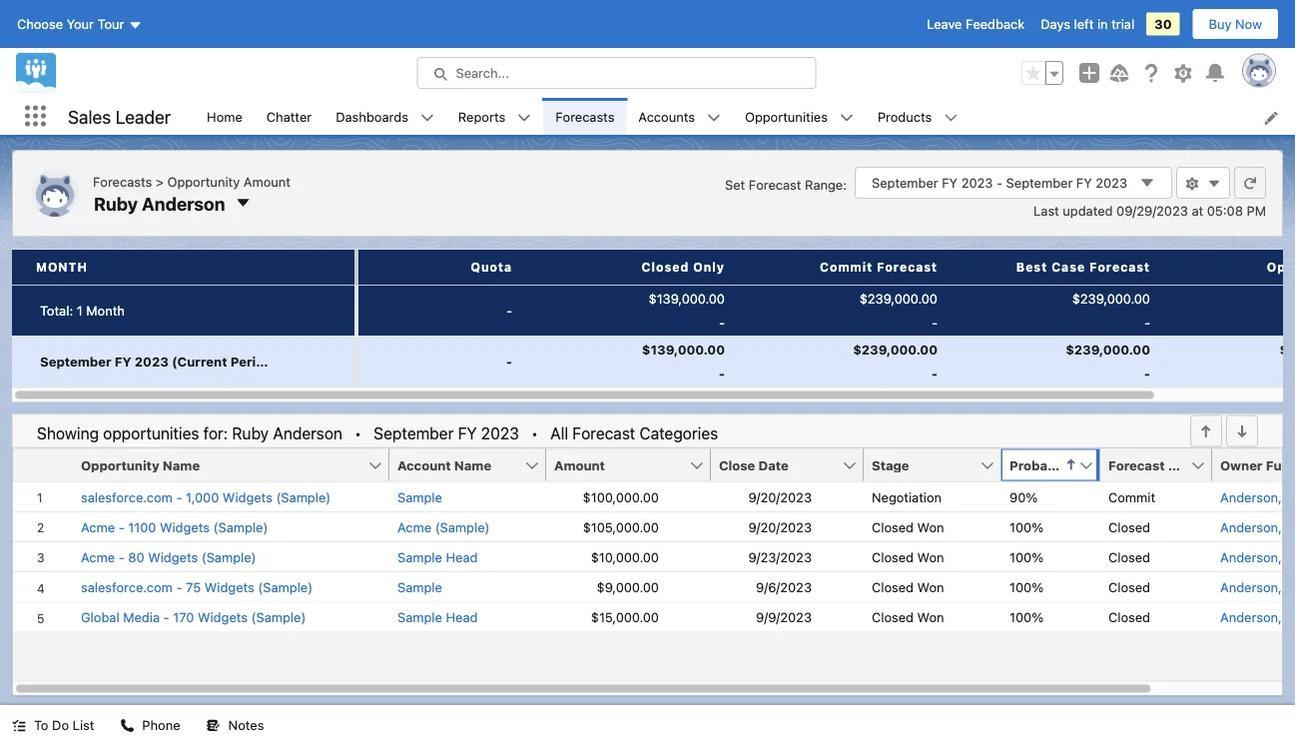 Task type: vqa. For each thing, say whether or not it's contained in the screenshot.
first sample link from the bottom
yes



Task type: describe. For each thing, give the bounding box(es) containing it.
forecast category
[[1109, 458, 1229, 473]]

in
[[1098, 16, 1109, 31]]

1 vertical spatial $139,000.00 -
[[642, 342, 725, 381]]

stage element
[[864, 449, 1014, 482]]

september fy 2023 (current period) button
[[32, 336, 290, 386]]

acme - 80 widgets (sample) link
[[81, 547, 256, 566]]

ruby inside button
[[94, 193, 138, 214]]

buy
[[1210, 16, 1233, 31]]

home link
[[195, 98, 255, 135]]

leave feedback link
[[928, 16, 1025, 31]]

home
[[207, 109, 243, 124]]

text default image inside to do list button
[[12, 719, 26, 733]]

anderson, ru link for 9/6/2023
[[1221, 577, 1296, 597]]

text default image for opportunities
[[840, 111, 854, 125]]

accounts link
[[627, 98, 707, 135]]

text default image for products
[[945, 111, 959, 125]]

ruby anderson
[[94, 193, 225, 214]]

2023 for september fy 2023
[[481, 424, 519, 443]]

anderson, for 9/9/2023
[[1221, 609, 1283, 624]]

global media - 170 widgets (sample) link
[[81, 607, 306, 627]]

text default image inside notes button
[[206, 719, 220, 733]]

close date button
[[711, 449, 842, 481]]

opportunities
[[103, 424, 199, 443]]

text default image up at
[[1186, 177, 1200, 191]]

anderson, ru link for 9/23/2023
[[1221, 547, 1296, 566]]

for:
[[204, 424, 228, 443]]

acme (sample)
[[398, 519, 490, 534]]

period)
[[231, 354, 278, 369]]

choose your tour button
[[16, 8, 143, 40]]

to
[[34, 718, 48, 733]]

(current
[[172, 354, 227, 369]]

widgets for 75
[[205, 579, 255, 594]]

anderson, ru for 9/9/2023
[[1221, 609, 1296, 624]]

september fy 2023 - september fy 2023
[[872, 175, 1128, 190]]

closed won for 9/6/2023
[[872, 579, 945, 594]]

range:
[[805, 177, 847, 192]]

notes button
[[194, 705, 276, 745]]

search...
[[456, 65, 510, 80]]

phone button
[[108, 705, 192, 745]]

sample link for salesforce.com - 75 widgets (sample)
[[398, 577, 443, 597]]

month
[[36, 260, 88, 274]]

1 • from the left
[[355, 424, 362, 443]]

account name
[[398, 458, 492, 473]]

1 sample from the top
[[398, 489, 443, 504]]

head for $15,000.00
[[446, 609, 478, 624]]

sales
[[68, 106, 111, 127]]

acme for acme (sample)
[[398, 519, 432, 534]]

date
[[759, 458, 789, 473]]

days left in trial
[[1041, 16, 1135, 31]]

09/29/2023
[[1117, 203, 1189, 218]]

owner
[[1221, 458, 1263, 473]]

global media - 170 widgets (sample)
[[81, 609, 306, 624]]

to do list
[[34, 718, 94, 733]]

set
[[725, 177, 746, 192]]

september for september fy 2023
[[374, 424, 454, 443]]

reports link
[[447, 98, 518, 135]]

category
[[1169, 458, 1229, 473]]

0 vertical spatial amount
[[244, 174, 291, 189]]

closed won for 9/23/2023
[[872, 549, 945, 564]]

salesforce.com - 75 widgets (sample)
[[81, 579, 313, 594]]

(sample) for acme - 1100 widgets (sample)
[[213, 519, 268, 534]]

2 9/20/2023 from the top
[[749, 519, 812, 534]]

your
[[67, 16, 94, 31]]

fy up updated at the top right
[[1077, 175, 1093, 190]]

forecast for set forecast range:
[[749, 177, 802, 192]]

open
[[1268, 260, 1296, 274]]

name for opportunity name
[[163, 458, 200, 473]]

2 anderson, ru link from the top
[[1221, 517, 1296, 536]]

probability (%) element
[[1002, 449, 1113, 482]]

80
[[128, 549, 145, 564]]

widgets for 1,000
[[223, 489, 273, 504]]

acme - 80 widgets (sample)
[[81, 549, 256, 564]]

1 vertical spatial $139,000.00
[[642, 342, 725, 357]]

amount inside amount button
[[555, 458, 605, 473]]

commit for commit
[[1109, 489, 1156, 504]]

last
[[1034, 203, 1060, 218]]

choose your tour
[[17, 16, 124, 31]]

chatter
[[267, 109, 312, 124]]

opportunity name element
[[73, 449, 402, 482]]

september for september fy 2023 - september fy 2023
[[872, 175, 939, 190]]

all
[[551, 424, 569, 443]]

dashboards link
[[324, 98, 421, 135]]

buy now
[[1210, 16, 1263, 31]]

2023 for september fy 2023 (current period)
[[135, 354, 169, 369]]

probability
[[1010, 458, 1081, 473]]

to do list button
[[0, 705, 106, 745]]

text default image up the 05:08 in the right of the page
[[1208, 177, 1222, 191]]

acme - 1100 widgets (sample)
[[81, 519, 268, 534]]

fy for september fy 2023 (current period)
[[115, 354, 131, 369]]

name for account name
[[455, 458, 492, 473]]

sample head link for $15,000.00
[[398, 607, 478, 627]]

100% for 9/6/2023
[[1010, 579, 1044, 594]]

won for 9/23/2023
[[918, 549, 945, 564]]

won for 9/6/2023
[[918, 579, 945, 594]]

3 sample from the top
[[398, 579, 443, 594]]

grid containing opportunity name
[[13, 449, 1296, 632]]

close
[[719, 458, 756, 473]]

2 anderson, from the top
[[1221, 519, 1283, 534]]

100% for 9/9/2023
[[1010, 609, 1044, 624]]

chatter link
[[255, 98, 324, 135]]

last updated 09/29/2023 at 05:08 pm
[[1034, 203, 1267, 218]]

closed only
[[642, 260, 725, 274]]

opportunities list item
[[733, 98, 866, 135]]

negotiation
[[872, 489, 942, 504]]

salesforce.com - 1,000 widgets (sample) link
[[81, 487, 331, 506]]

1100
[[128, 519, 156, 534]]

widgets for 1100
[[160, 519, 210, 534]]

salesforce.com - 75 widgets (sample) link
[[81, 577, 313, 597]]

quota
[[471, 260, 513, 274]]

30
[[1155, 16, 1173, 31]]

dashboards
[[336, 109, 409, 124]]

1 horizontal spatial anderson
[[273, 424, 343, 443]]

september up last
[[1007, 175, 1073, 190]]

(%)
[[1084, 458, 1108, 473]]

90%
[[1010, 489, 1038, 504]]

(sample) for acme - 80 widgets (sample)
[[202, 549, 256, 564]]

anderson, ru for 9/6/2023
[[1221, 579, 1296, 594]]

stage button
[[864, 449, 980, 481]]

buy now button
[[1193, 8, 1280, 40]]

leader
[[116, 106, 171, 127]]

anderson, ru link for 9/20/2023
[[1221, 487, 1296, 506]]

ru for 9/23/2023
[[1286, 549, 1296, 564]]

anderson, ru for 9/20/2023
[[1221, 489, 1296, 504]]

05:08
[[1208, 203, 1244, 218]]

(sample) for salesforce.com - 75 widgets (sample)
[[258, 579, 313, 594]]

text default image up the last updated 09/29/2023 at 05:08 pm
[[1140, 175, 1156, 191]]

opportunity name button
[[73, 449, 368, 481]]

forecasts for forecasts > opportunity amount
[[93, 174, 152, 189]]

close date
[[719, 458, 789, 473]]

ruby anderson button
[[93, 190, 258, 216]]

commit for commit forecast
[[820, 260, 873, 274]]

accounts
[[639, 109, 695, 124]]

$10
[[1281, 342, 1296, 357]]

fy for september fy 2023 - september fy 2023
[[943, 175, 958, 190]]

list containing home
[[195, 98, 1296, 135]]

item number image
[[13, 449, 73, 481]]

$10,000.00
[[591, 549, 659, 564]]

sample head for $15,000.00
[[398, 609, 478, 624]]

anderson, for 9/6/2023
[[1221, 579, 1283, 594]]

2 row from the top
[[12, 335, 1296, 386]]

forecast for all forecast categories
[[573, 424, 636, 443]]

2 anderson, ru from the top
[[1221, 519, 1296, 534]]

widgets right 170
[[198, 609, 248, 624]]

>
[[156, 174, 164, 189]]

all forecast categories
[[551, 424, 719, 443]]



Task type: locate. For each thing, give the bounding box(es) containing it.
(sample) down salesforce.com - 75 widgets (sample) "link"
[[251, 609, 306, 624]]

anderson
[[142, 193, 225, 214], [273, 424, 343, 443]]

categories
[[640, 424, 719, 443]]

1 vertical spatial ruby
[[232, 424, 269, 443]]

1 sample link from the top
[[398, 487, 443, 506]]

0 horizontal spatial name
[[163, 458, 200, 473]]

commit down range:
[[820, 260, 873, 274]]

$139,000.00 - down closed only
[[649, 291, 725, 330]]

1 name from the left
[[163, 458, 200, 473]]

2 sample from the top
[[398, 549, 443, 564]]

reports list item
[[447, 98, 544, 135]]

0 vertical spatial salesforce.com
[[81, 489, 173, 504]]

grid
[[13, 449, 1296, 632]]

170
[[173, 609, 194, 624]]

fy
[[943, 175, 958, 190], [1077, 175, 1093, 190], [115, 354, 131, 369], [458, 424, 477, 443]]

(sample) down opportunity name element
[[276, 489, 331, 504]]

0 horizontal spatial commit
[[820, 260, 873, 274]]

salesforce.com for salesforce.com - 1,000 widgets (sample)
[[81, 489, 173, 504]]

0 vertical spatial sample head
[[398, 549, 478, 564]]

• left september fy 2023
[[355, 424, 362, 443]]

fy inside button
[[115, 354, 131, 369]]

1 anderson, ru link from the top
[[1221, 487, 1296, 506]]

(sample) for salesforce.com - 1,000 widgets (sample)
[[276, 489, 331, 504]]

2 head from the top
[[446, 609, 478, 624]]

feedback
[[966, 16, 1025, 31]]

100%
[[1010, 519, 1044, 534], [1010, 549, 1044, 564], [1010, 579, 1044, 594], [1010, 609, 1044, 624]]

3 closed won from the top
[[872, 579, 945, 594]]

acme
[[81, 519, 115, 534], [398, 519, 432, 534], [81, 549, 115, 564]]

forecast category button
[[1101, 449, 1229, 481]]

row down closed only
[[12, 285, 1296, 335]]

9/23/2023
[[749, 549, 812, 564]]

sample head link for $10,000.00
[[398, 547, 478, 566]]

3 100% from the top
[[1010, 579, 1044, 594]]

pm
[[1248, 203, 1267, 218]]

closed
[[642, 260, 690, 274], [872, 519, 914, 534], [1109, 519, 1151, 534], [872, 549, 914, 564], [1109, 549, 1151, 564], [872, 579, 914, 594], [1109, 579, 1151, 594], [872, 609, 914, 624], [1109, 609, 1151, 624]]

4 sample from the top
[[398, 609, 443, 624]]

reports
[[459, 109, 506, 124]]

showing
[[37, 424, 99, 443]]

commit forecast
[[820, 260, 938, 274]]

0 vertical spatial sample head link
[[398, 547, 478, 566]]

anderson inside button
[[142, 193, 225, 214]]

0 vertical spatial sample link
[[398, 487, 443, 506]]

september fy 2023
[[374, 424, 519, 443]]

commit down forecast category element
[[1109, 489, 1156, 504]]

5 anderson, ru link from the top
[[1221, 607, 1296, 627]]

won
[[918, 519, 945, 534], [918, 549, 945, 564], [918, 579, 945, 594], [918, 609, 945, 624]]

text default image inside the phone button
[[120, 719, 134, 733]]

accounts list item
[[627, 98, 733, 135]]

fy for september fy 2023
[[458, 424, 477, 443]]

0 vertical spatial opportunity
[[167, 174, 240, 189]]

widgets down opportunity name element
[[223, 489, 273, 504]]

forecast
[[749, 177, 802, 192], [878, 260, 938, 274], [1090, 260, 1151, 274], [573, 424, 636, 443], [1109, 458, 1166, 473]]

(sample) down account name button at the bottom left of page
[[435, 519, 490, 534]]

2 salesforce.com from the top
[[81, 579, 173, 594]]

0 horizontal spatial forecasts
[[93, 174, 152, 189]]

0 vertical spatial $139,000.00
[[649, 291, 725, 306]]

1 vertical spatial head
[[446, 609, 478, 624]]

name
[[163, 458, 200, 473], [455, 458, 492, 473]]

list
[[73, 718, 94, 733]]

owner full n
[[1221, 458, 1296, 473]]

1 horizontal spatial amount
[[555, 458, 605, 473]]

2 100% from the top
[[1010, 549, 1044, 564]]

september down products link
[[872, 175, 939, 190]]

status containing showing opportunities for: ruby anderson
[[37, 421, 719, 445]]

9/20/2023 up 9/23/2023
[[749, 519, 812, 534]]

1 closed won from the top
[[872, 519, 945, 534]]

fy up account name element
[[458, 424, 477, 443]]

anderson, ru
[[1221, 489, 1296, 504], [1221, 519, 1296, 534], [1221, 549, 1296, 564], [1221, 579, 1296, 594], [1221, 609, 1296, 624]]

100% for 9/23/2023
[[1010, 549, 1044, 564]]

ru
[[1286, 489, 1296, 504], [1286, 519, 1296, 534], [1286, 549, 1296, 564], [1286, 579, 1296, 594], [1286, 609, 1296, 624]]

forecasts down search... button
[[556, 109, 615, 124]]

opportunity
[[167, 174, 240, 189], [81, 458, 159, 473]]

1 vertical spatial commit
[[1109, 489, 1156, 504]]

$139,000.00
[[649, 291, 725, 306], [642, 342, 725, 357]]

probability (%) button
[[1002, 449, 1108, 481]]

4 anderson, ru from the top
[[1221, 579, 1296, 594]]

trial
[[1112, 16, 1135, 31]]

case
[[1052, 260, 1086, 274]]

acme - 1100 widgets (sample) link
[[81, 517, 268, 536]]

•
[[355, 424, 362, 443], [531, 424, 539, 443]]

widgets down acme - 1100 widgets (sample) link
[[148, 549, 198, 564]]

1 horizontal spatial commit
[[1109, 489, 1156, 504]]

2023 for september fy 2023 - september fy 2023
[[962, 175, 994, 190]]

account
[[398, 458, 451, 473]]

forecast inside button
[[1109, 458, 1166, 473]]

ru for 9/9/2023
[[1286, 609, 1296, 624]]

4 ru from the top
[[1286, 579, 1296, 594]]

1 vertical spatial amount
[[555, 458, 605, 473]]

sample link for salesforce.com - 1,000 widgets (sample)
[[398, 487, 443, 506]]

1 horizontal spatial forecasts
[[556, 109, 615, 124]]

salesforce.com up 1100
[[81, 489, 173, 504]]

forecasts link
[[544, 98, 627, 135]]

dashboards list item
[[324, 98, 447, 135]]

3 anderson, ru link from the top
[[1221, 547, 1296, 566]]

5 anderson, ru from the top
[[1221, 609, 1296, 624]]

text default image
[[707, 111, 721, 125], [840, 111, 854, 125], [945, 111, 959, 125], [1208, 177, 1222, 191], [206, 719, 220, 733]]

2 • from the left
[[531, 424, 539, 443]]

0 horizontal spatial ruby
[[94, 193, 138, 214]]

sample link down acme (sample) link
[[398, 577, 443, 597]]

sample head link
[[398, 547, 478, 566], [398, 607, 478, 627]]

acme inside acme - 80 widgets (sample) link
[[81, 549, 115, 564]]

1 row from the top
[[12, 285, 1296, 335]]

ru for 9/20/2023
[[1286, 489, 1296, 504]]

status
[[37, 421, 719, 445]]

forecast category element
[[1101, 449, 1229, 482]]

5 anderson, from the top
[[1221, 609, 1283, 624]]

widgets up "acme - 80 widgets (sample)"
[[160, 519, 210, 534]]

salesforce.com - 1,000 widgets (sample)
[[81, 489, 331, 504]]

0 horizontal spatial •
[[355, 424, 362, 443]]

1 vertical spatial anderson
[[273, 424, 343, 443]]

september inside button
[[40, 354, 111, 369]]

forecasts left >
[[93, 174, 152, 189]]

3 ru from the top
[[1286, 549, 1296, 564]]

text default image
[[1140, 175, 1156, 191], [1186, 177, 1200, 191], [12, 719, 26, 733], [120, 719, 134, 733]]

1 salesforce.com from the top
[[81, 489, 173, 504]]

acme for acme - 80 widgets (sample)
[[81, 549, 115, 564]]

opportunity up ruby anderson button
[[167, 174, 240, 189]]

anderson, for 9/20/2023
[[1221, 489, 1283, 504]]

ru for 9/6/2023
[[1286, 579, 1296, 594]]

2023 up account name element
[[481, 424, 519, 443]]

2023 up updated at the top right
[[1096, 175, 1128, 190]]

4 anderson, from the top
[[1221, 579, 1283, 594]]

anderson up opportunity name element
[[273, 424, 343, 443]]

sales leader
[[68, 106, 171, 127]]

1 sample head link from the top
[[398, 547, 478, 566]]

sample
[[398, 489, 443, 504], [398, 549, 443, 564], [398, 579, 443, 594], [398, 609, 443, 624]]

text default image right products
[[945, 111, 959, 125]]

acme inside acme - 1100 widgets (sample) link
[[81, 519, 115, 534]]

1 horizontal spatial name
[[455, 458, 492, 473]]

text default image left to
[[12, 719, 26, 733]]

acme for acme - 1100 widgets (sample)
[[81, 519, 115, 534]]

1 100% from the top
[[1010, 519, 1044, 534]]

0 vertical spatial head
[[446, 549, 478, 564]]

opportunity name
[[81, 458, 200, 473]]

item number element
[[13, 449, 73, 482]]

won for 9/9/2023
[[918, 609, 945, 624]]

4 anderson, ru link from the top
[[1221, 577, 1296, 597]]

name down showing opportunities for: ruby anderson
[[163, 458, 200, 473]]

(sample) down 'salesforce.com - 1,000 widgets (sample)' link
[[213, 519, 268, 534]]

salesforce.com for salesforce.com - 75 widgets (sample)
[[81, 579, 173, 594]]

2 sample link from the top
[[398, 577, 443, 597]]

1 anderson, from the top
[[1221, 489, 1283, 504]]

2 won from the top
[[918, 549, 945, 564]]

left
[[1075, 16, 1095, 31]]

2023 down "products" list item
[[962, 175, 994, 190]]

group
[[1022, 61, 1064, 85]]

(sample) right 75
[[258, 579, 313, 594]]

search... button
[[417, 57, 817, 89]]

2 closed won from the top
[[872, 549, 945, 564]]

1 vertical spatial salesforce.com
[[81, 579, 173, 594]]

2 sample head from the top
[[398, 609, 478, 624]]

updated
[[1063, 203, 1114, 218]]

1 horizontal spatial opportunity
[[167, 174, 240, 189]]

1 vertical spatial opportunity
[[81, 458, 159, 473]]

9/20/2023
[[749, 489, 812, 504], [749, 519, 812, 534]]

choose
[[17, 16, 63, 31]]

best case forecast
[[1017, 260, 1151, 274]]

1 9/20/2023 from the top
[[749, 489, 812, 504]]

0 vertical spatial commit
[[820, 260, 873, 274]]

september for september fy 2023 (current period)
[[40, 354, 111, 369]]

0 vertical spatial $139,000.00 -
[[649, 291, 725, 330]]

do
[[52, 718, 69, 733]]

anderson, for 9/23/2023
[[1221, 549, 1283, 564]]

9/20/2023 down the close date 'button'
[[749, 489, 812, 504]]

2 sample head link from the top
[[398, 607, 478, 627]]

3 anderson, from the top
[[1221, 549, 1283, 564]]

days
[[1041, 16, 1071, 31]]

september up account
[[374, 424, 454, 443]]

fy down "products" list item
[[943, 175, 958, 190]]

text default image left products link
[[840, 111, 854, 125]]

anderson, ru for 9/23/2023
[[1221, 549, 1296, 564]]

best
[[1017, 260, 1048, 274]]

0 vertical spatial forecasts
[[556, 109, 615, 124]]

0 vertical spatial anderson
[[142, 193, 225, 214]]

leave
[[928, 16, 963, 31]]

• left all
[[531, 424, 539, 443]]

text default image for accounts
[[707, 111, 721, 125]]

owner full name element
[[1213, 449, 1296, 482]]

notes
[[228, 718, 264, 733]]

fy left (current
[[115, 354, 131, 369]]

1 anderson, ru from the top
[[1221, 489, 1296, 504]]

text default image right accounts
[[707, 111, 721, 125]]

1 vertical spatial 9/20/2023
[[749, 519, 812, 534]]

name down september fy 2023
[[455, 458, 492, 473]]

amount down all
[[555, 458, 605, 473]]

5 ru from the top
[[1286, 609, 1296, 624]]

september up showing
[[40, 354, 111, 369]]

$100,000.00
[[583, 489, 659, 504]]

acme left 80 at the bottom left of the page
[[81, 549, 115, 564]]

full
[[1267, 458, 1290, 473]]

0 vertical spatial ruby
[[94, 193, 138, 214]]

2023 left (current
[[135, 354, 169, 369]]

opportunity down opportunities
[[81, 458, 159, 473]]

row up all forecast categories
[[12, 335, 1296, 386]]

1 ru from the top
[[1286, 489, 1296, 504]]

(sample) up salesforce.com - 75 widgets (sample)
[[202, 549, 256, 564]]

3 anderson, ru from the top
[[1221, 549, 1296, 564]]

now
[[1236, 16, 1263, 31]]

1 vertical spatial sample head link
[[398, 607, 478, 627]]

text default image inside opportunities list item
[[840, 111, 854, 125]]

$139,000.00 - up categories at the bottom of the page
[[642, 342, 725, 381]]

leave feedback
[[928, 16, 1025, 31]]

account name element
[[390, 449, 559, 482]]

acme inside acme (sample) link
[[398, 519, 432, 534]]

acme (sample) link
[[398, 517, 490, 536]]

1 won from the top
[[918, 519, 945, 534]]

2 name from the left
[[455, 458, 492, 473]]

0 horizontal spatial amount
[[244, 174, 291, 189]]

widgets right 75
[[205, 579, 255, 594]]

1 vertical spatial forecasts
[[93, 174, 152, 189]]

text default image inside "accounts" "list item"
[[707, 111, 721, 125]]

forecasts > opportunity amount
[[93, 174, 291, 189]]

-
[[997, 175, 1003, 190], [719, 315, 725, 330], [932, 315, 938, 330], [1145, 315, 1151, 330], [506, 353, 513, 368], [719, 366, 725, 381], [932, 366, 938, 381], [1145, 366, 1151, 381], [176, 489, 182, 504], [119, 519, 125, 534], [119, 549, 125, 564], [176, 579, 182, 594], [163, 609, 170, 624]]

1 horizontal spatial •
[[531, 424, 539, 443]]

amount element
[[547, 449, 723, 482]]

opportunity inside opportunity name button
[[81, 458, 159, 473]]

text default image inside "products" list item
[[945, 111, 959, 125]]

row
[[12, 285, 1296, 335], [12, 335, 1296, 386]]

sample head for $10,000.00
[[398, 549, 478, 564]]

text default image left phone
[[120, 719, 134, 733]]

opportunities
[[745, 109, 828, 124]]

forecast for commit forecast
[[878, 260, 938, 274]]

media
[[123, 609, 160, 624]]

close date element
[[711, 449, 876, 482]]

anderson, ru link for 9/9/2023
[[1221, 607, 1296, 627]]

1 vertical spatial sample head
[[398, 609, 478, 624]]

tour
[[98, 16, 124, 31]]

ruby down forecasts > opportunity amount
[[94, 193, 138, 214]]

head for $10,000.00
[[446, 549, 478, 564]]

list
[[195, 98, 1296, 135]]

1 sample head from the top
[[398, 549, 478, 564]]

9/6/2023
[[757, 579, 812, 594]]

4 won from the top
[[918, 609, 945, 624]]

4 closed won from the top
[[872, 609, 945, 624]]

text default image left "notes"
[[206, 719, 220, 733]]

3 won from the top
[[918, 579, 945, 594]]

forecasts for forecasts
[[556, 109, 615, 124]]

1 vertical spatial sample link
[[398, 577, 443, 597]]

2023 inside button
[[135, 354, 169, 369]]

sample link down account
[[398, 487, 443, 506]]

closed won for 9/9/2023
[[872, 609, 945, 624]]

2 ru from the top
[[1286, 519, 1296, 534]]

$10 button
[[1211, 336, 1296, 386]]

at
[[1192, 203, 1204, 218]]

widgets for 80
[[148, 549, 198, 564]]

forecast inside status
[[573, 424, 636, 443]]

products list item
[[866, 98, 971, 135]]

0 vertical spatial 9/20/2023
[[749, 489, 812, 504]]

acme down account
[[398, 519, 432, 534]]

amount down chatter link
[[244, 174, 291, 189]]

anderson,
[[1221, 489, 1283, 504], [1221, 519, 1283, 534], [1221, 549, 1283, 564], [1221, 579, 1283, 594], [1221, 609, 1283, 624]]

salesforce.com down 80 at the bottom left of the page
[[81, 579, 173, 594]]

1 horizontal spatial ruby
[[232, 424, 269, 443]]

opportunities link
[[733, 98, 840, 135]]

4 100% from the top
[[1010, 609, 1044, 624]]

0 horizontal spatial opportunity
[[81, 458, 159, 473]]

1 head from the top
[[446, 549, 478, 564]]

acme left 1100
[[81, 519, 115, 534]]

global
[[81, 609, 120, 624]]

$239,000.00 -
[[860, 291, 938, 330], [1073, 291, 1151, 330], [854, 342, 938, 381], [1066, 342, 1151, 381]]

widgets
[[223, 489, 273, 504], [160, 519, 210, 534], [148, 549, 198, 564], [205, 579, 255, 594], [198, 609, 248, 624]]

anderson down forecasts > opportunity amount
[[142, 193, 225, 214]]

0 horizontal spatial anderson
[[142, 193, 225, 214]]

n
[[1293, 458, 1296, 473]]

salesforce.com inside "link"
[[81, 579, 173, 594]]

$9,000.00
[[597, 579, 659, 594]]

ruby right for: on the bottom left of page
[[232, 424, 269, 443]]



